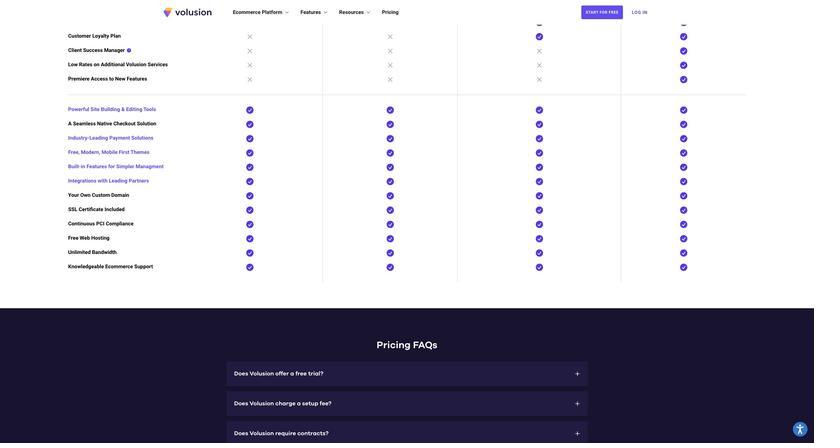 Task type: vqa. For each thing, say whether or not it's contained in the screenshot.
the with
yes



Task type: locate. For each thing, give the bounding box(es) containing it.
does volusion offer a free trial? button
[[226, 362, 588, 386]]

industry-
[[68, 135, 89, 141]]

domain
[[111, 192, 129, 198]]

a left "free"
[[290, 371, 294, 377]]

3 does from the top
[[234, 431, 248, 437]]

1 horizontal spatial features
[[127, 76, 147, 82]]

powerful site building & editing tools
[[68, 106, 156, 112]]

start for free
[[586, 10, 619, 15]]

industry-leading payment solutions
[[68, 135, 153, 141]]

support
[[134, 264, 153, 270]]

1 does from the top
[[234, 371, 248, 377]]

a
[[68, 121, 72, 127]]

volusion left "services"
[[126, 61, 146, 68]]

0 horizontal spatial features
[[87, 163, 107, 170]]

2 vertical spatial features
[[87, 163, 107, 170]]

pricing for pricing faqs
[[377, 341, 411, 350]]

leading
[[89, 135, 108, 141], [109, 178, 127, 184]]

1 vertical spatial does
[[234, 401, 248, 407]]

does inside does volusion offer a free trial? button
[[234, 371, 248, 377]]

unlimited
[[68, 249, 91, 255]]

a inside button
[[297, 401, 301, 407]]

setup
[[302, 401, 318, 407]]

does volusion offer a free trial?
[[234, 371, 323, 377]]

does inside does volusion require contracts? button
[[234, 431, 248, 437]]

does inside does volusion charge a setup fee? button
[[234, 401, 248, 407]]

ecommerce left platform
[[233, 9, 261, 15]]

volusion inside button
[[250, 401, 274, 407]]

0 horizontal spatial ecommerce
[[105, 264, 133, 270]]

fee?
[[320, 401, 331, 407]]

in
[[81, 163, 85, 170]]

0 vertical spatial pricing
[[382, 9, 399, 15]]

0 vertical spatial does
[[234, 371, 248, 377]]

1 vertical spatial pricing
[[377, 341, 411, 350]]

industry-leading payment solutions link
[[68, 135, 153, 141]]

2 vertical spatial does
[[234, 431, 248, 437]]

charge
[[275, 401, 296, 407]]

integrations
[[68, 178, 96, 184]]

start
[[586, 10, 599, 15]]

custom
[[92, 192, 110, 198]]

volusion left require
[[250, 431, 274, 437]]

mobile
[[102, 149, 118, 155]]

your own custom domain
[[68, 192, 129, 198]]

plan
[[110, 33, 121, 39]]

a for free
[[290, 371, 294, 377]]

2 does from the top
[[234, 401, 248, 407]]

1 vertical spatial ecommerce
[[105, 264, 133, 270]]

manager
[[104, 47, 125, 53]]

platform
[[262, 9, 282, 15]]

does for does volusion charge a setup fee?
[[234, 401, 248, 407]]

seamless
[[73, 121, 96, 127]]

access
[[91, 76, 108, 82]]

editing
[[126, 106, 142, 112]]

volusion left charge
[[250, 401, 274, 407]]

ecommerce down 'bandwidth'
[[105, 264, 133, 270]]

unlimited bandwidth
[[68, 249, 117, 255]]

log
[[632, 10, 641, 15]]

themes
[[131, 149, 149, 155]]

services
[[148, 61, 168, 68]]

require
[[275, 431, 296, 437]]

1 vertical spatial leading
[[109, 178, 127, 184]]

2 horizontal spatial features
[[301, 9, 321, 15]]

low
[[68, 61, 78, 68]]

with
[[98, 178, 108, 184]]

resources
[[339, 9, 364, 15]]

checkout
[[113, 121, 136, 127]]

a left setup
[[297, 401, 301, 407]]

simpler
[[116, 163, 134, 170]]

does volusion charge a setup fee? button
[[226, 392, 588, 416]]

1 vertical spatial features
[[127, 76, 147, 82]]

tools
[[143, 106, 156, 112]]

leading up "domain"
[[109, 178, 127, 184]]

0 horizontal spatial a
[[290, 371, 294, 377]]

volusion
[[126, 61, 146, 68], [250, 371, 274, 377], [250, 401, 274, 407], [250, 431, 274, 437]]

volusion for does volusion charge a setup fee?
[[250, 401, 274, 407]]

integrations with leading partners link
[[68, 178, 149, 184]]

trial?
[[308, 371, 323, 377]]

a
[[290, 371, 294, 377], [297, 401, 301, 407]]

site
[[90, 106, 100, 112]]

pricing
[[382, 9, 399, 15], [377, 341, 411, 350]]

pricing faqs
[[377, 341, 437, 350]]

does for does volusion offer a free trial?
[[234, 371, 248, 377]]

modern,
[[81, 149, 100, 155]]

1 horizontal spatial a
[[297, 401, 301, 407]]

first
[[119, 149, 129, 155]]

ecommerce
[[233, 9, 261, 15], [105, 264, 133, 270]]

0 vertical spatial a
[[290, 371, 294, 377]]

free
[[68, 235, 78, 241]]

0 horizontal spatial leading
[[89, 135, 108, 141]]

free
[[609, 10, 619, 15]]

volusion left offer
[[250, 371, 274, 377]]

free,
[[68, 149, 80, 155]]

a seamless native checkout solution
[[68, 121, 156, 127]]

0 vertical spatial features
[[301, 9, 321, 15]]

does volusion require contracts? button
[[226, 421, 588, 443]]

0 vertical spatial ecommerce
[[233, 9, 261, 15]]

1 vertical spatial a
[[297, 401, 301, 407]]

leading down the native
[[89, 135, 108, 141]]

1 horizontal spatial ecommerce
[[233, 9, 261, 15]]

log in
[[632, 10, 647, 15]]

a inside button
[[290, 371, 294, 377]]



Task type: describe. For each thing, give the bounding box(es) containing it.
certificate
[[79, 206, 103, 213]]

included
[[105, 206, 125, 213]]

open accessibe: accessibility options, statement and help image
[[797, 425, 804, 434]]

in
[[642, 10, 647, 15]]

building
[[101, 106, 120, 112]]

client success manager
[[68, 47, 125, 53]]

does volusion charge a setup fee?
[[234, 401, 331, 407]]

on
[[94, 61, 100, 68]]

to
[[109, 76, 114, 82]]

a for setup
[[297, 401, 301, 407]]

continuous pci compliance
[[68, 221, 134, 227]]

your
[[68, 192, 79, 198]]

offer
[[275, 371, 289, 377]]

knowledgeable ecommerce support
[[68, 264, 153, 270]]

solutions
[[131, 135, 153, 141]]

pricing link
[[382, 8, 399, 16]]

free
[[295, 371, 307, 377]]

for
[[108, 163, 115, 170]]

low rates on additional volusion services
[[68, 61, 168, 68]]

&
[[121, 106, 125, 112]]

web
[[80, 235, 90, 241]]

ecommerce platform button
[[233, 8, 290, 16]]

free, modern, mobile first themes
[[68, 149, 149, 155]]

rates
[[79, 61, 92, 68]]

premiere
[[68, 76, 90, 82]]

contracts?
[[297, 431, 329, 437]]

faqs
[[413, 341, 437, 350]]

solution
[[137, 121, 156, 127]]

loyalty
[[92, 33, 109, 39]]

ecommerce inside dropdown button
[[233, 9, 261, 15]]

ssl certificate included
[[68, 206, 125, 213]]

native
[[97, 121, 112, 127]]

bandwidth
[[92, 249, 117, 255]]

knowledgeable
[[68, 264, 104, 270]]

customer loyalty plan
[[68, 33, 121, 39]]

0 vertical spatial leading
[[89, 135, 108, 141]]

features inside dropdown button
[[301, 9, 321, 15]]

additional
[[101, 61, 125, 68]]

log in link
[[628, 5, 651, 19]]

built-
[[68, 163, 81, 170]]

does for does volusion require contracts?
[[234, 431, 248, 437]]

built-in features for simpler managment
[[68, 163, 164, 170]]

resources button
[[339, 8, 372, 16]]

1 horizontal spatial leading
[[109, 178, 127, 184]]

payment
[[109, 135, 130, 141]]

start for free link
[[581, 6, 623, 19]]

for
[[600, 10, 608, 15]]

free web hosting
[[68, 235, 110, 241]]

continuous
[[68, 221, 95, 227]]

new
[[115, 76, 125, 82]]

built-in features for simpler managment link
[[68, 163, 164, 170]]

success
[[83, 47, 103, 53]]

pricing for pricing
[[382, 9, 399, 15]]

powerful site building & editing tools link
[[68, 106, 156, 112]]

hosting
[[91, 235, 110, 241]]

integrations with leading partners
[[68, 178, 149, 184]]

does volusion require contracts?
[[234, 431, 329, 437]]

features button
[[301, 8, 329, 16]]

pci
[[96, 221, 104, 227]]

customer
[[68, 33, 91, 39]]

own
[[80, 192, 91, 198]]

client
[[68, 47, 82, 53]]

volusion for does volusion offer a free trial?
[[250, 371, 274, 377]]

volusion for does volusion require contracts?
[[250, 431, 274, 437]]

ecommerce platform
[[233, 9, 282, 15]]

ssl
[[68, 206, 77, 213]]

compliance
[[106, 221, 134, 227]]

powerful
[[68, 106, 89, 112]]

managment
[[136, 163, 164, 170]]

premiere access to new features
[[68, 76, 147, 82]]

free, modern, mobile first themes link
[[68, 149, 149, 155]]



